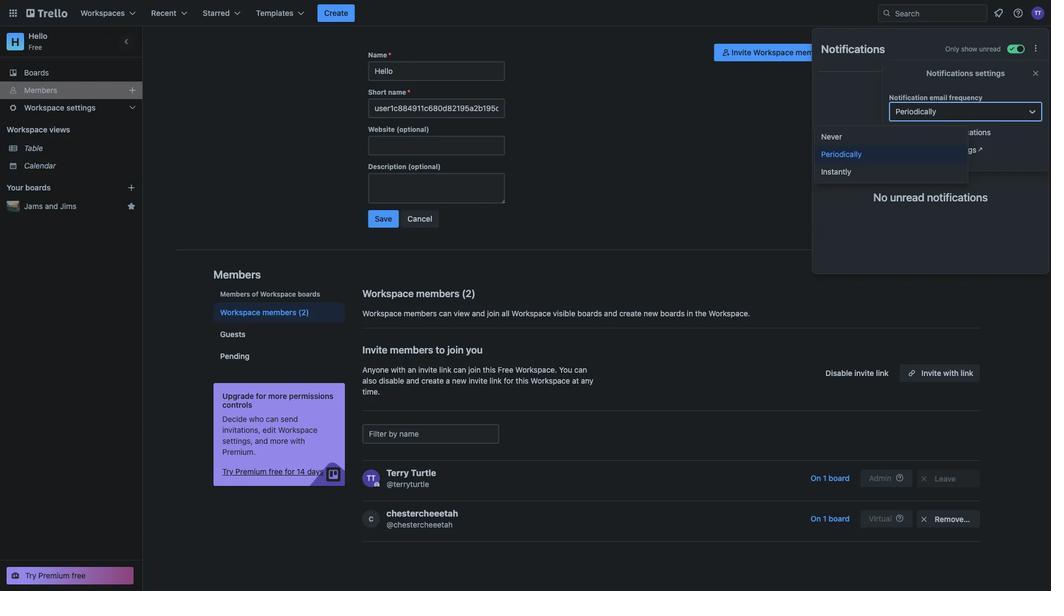 Task type: locate. For each thing, give the bounding box(es) containing it.
0 horizontal spatial invite
[[363, 344, 388, 356]]

1 vertical spatial notifications
[[928, 191, 989, 204]]

create button
[[318, 4, 355, 22]]

with for anyone
[[391, 366, 406, 375]]

settings inside 'popup button'
[[66, 103, 96, 112]]

settings for notifications settings
[[976, 69, 1006, 78]]

more
[[268, 392, 287, 401], [270, 437, 288, 446]]

0 vertical spatial board
[[829, 474, 850, 483]]

(optional)
[[397, 125, 429, 133], [408, 163, 441, 170]]

0 horizontal spatial this
[[483, 366, 496, 375]]

1 vertical spatial on 1 board
[[811, 515, 850, 524]]

2
[[466, 288, 472, 299]]

1 1 from the top
[[824, 474, 827, 483]]

new left the in
[[644, 309, 659, 318]]

try premium free
[[25, 572, 86, 581]]

2 vertical spatial members
[[220, 290, 250, 298]]

new inside anyone with an invite link can join this free workspace. you can also disable and create a new invite link for this workspace at any time.
[[452, 377, 467, 386]]

settings,
[[222, 437, 253, 446]]

0 vertical spatial notifications
[[822, 42, 886, 55]]

members
[[796, 48, 830, 57], [416, 288, 460, 299], [263, 308, 297, 317], [404, 309, 437, 318], [390, 344, 434, 356]]

1 horizontal spatial unread
[[980, 45, 1001, 53]]

members
[[24, 86, 57, 95], [214, 268, 261, 281], [220, 290, 250, 298]]

0 vertical spatial premium
[[236, 468, 267, 477]]

on 1 board left the virtual
[[811, 515, 850, 524]]

2 vertical spatial invite
[[922, 369, 942, 378]]

1 vertical spatial free
[[72, 572, 86, 581]]

settings down allow desktop notifications button
[[949, 145, 977, 154]]

and
[[45, 202, 58, 211], [472, 309, 485, 318], [605, 309, 618, 318], [407, 377, 420, 386], [255, 437, 268, 446]]

premium inside button
[[236, 468, 267, 477]]

1 vertical spatial try
[[25, 572, 36, 581]]

for inside the upgrade for more permissions controls decide who can send invitations, edit workspace settings, and more with premium.
[[256, 392, 266, 401]]

description (optional)
[[368, 163, 441, 170]]

create
[[620, 309, 642, 318], [422, 377, 444, 386]]

2 board from the top
[[829, 515, 850, 524]]

0 horizontal spatial new
[[452, 377, 467, 386]]

guests
[[220, 330, 246, 339]]

on 1 board left admin
[[811, 474, 850, 483]]

unread right show
[[980, 45, 1001, 53]]

0 vertical spatial join
[[488, 309, 500, 318]]

notifications for allow desktop notifications
[[948, 128, 992, 137]]

1 horizontal spatial join
[[469, 366, 481, 375]]

0 vertical spatial free
[[28, 43, 42, 51]]

try for try premium free for 14 days
[[222, 468, 234, 477]]

allow desktop notifications button
[[890, 124, 1043, 141]]

table link
[[24, 143, 136, 154]]

2 vertical spatial settings
[[949, 145, 977, 154]]

0 horizontal spatial unread
[[891, 191, 925, 204]]

2 horizontal spatial invite
[[855, 369, 875, 378]]

and down an at the bottom
[[407, 377, 420, 386]]

0 vertical spatial free
[[269, 468, 283, 477]]

settings down only show unread
[[976, 69, 1006, 78]]

no
[[874, 191, 888, 204]]

2 horizontal spatial for
[[504, 377, 514, 386]]

workspaces
[[81, 8, 125, 18]]

sm image
[[721, 47, 732, 58]]

join down you
[[469, 366, 481, 375]]

board
[[829, 474, 850, 483], [829, 515, 850, 524]]

with inside the upgrade for more permissions controls decide who can send invitations, edit workspace settings, and more with premium.
[[290, 437, 305, 446]]

disable invite link
[[826, 369, 889, 378]]

1 horizontal spatial free
[[269, 468, 283, 477]]

2 vertical spatial join
[[469, 366, 481, 375]]

new right a
[[452, 377, 467, 386]]

(optional) for website (optional)
[[397, 125, 429, 133]]

1 on 1 board link from the top
[[805, 470, 857, 488]]

in
[[687, 309, 694, 318]]

can down you
[[454, 366, 467, 375]]

desktop
[[917, 128, 946, 137]]

1 vertical spatial free
[[498, 366, 514, 375]]

None text field
[[368, 136, 505, 156], [368, 173, 505, 204], [368, 136, 505, 156], [368, 173, 505, 204]]

notifications up all notification settings link
[[948, 128, 992, 137]]

save
[[375, 214, 392, 224]]

premium
[[236, 468, 267, 477], [38, 572, 70, 581]]

0 vertical spatial sm image
[[919, 474, 930, 485]]

1 sm image from the top
[[919, 474, 930, 485]]

premium inside button
[[38, 572, 70, 581]]

free
[[28, 43, 42, 51], [498, 366, 514, 375]]

0 horizontal spatial *
[[389, 51, 392, 59]]

1 vertical spatial members
[[214, 268, 261, 281]]

link inside button
[[961, 369, 974, 378]]

2 vertical spatial for
[[285, 468, 295, 477]]

workspace members down of
[[220, 308, 297, 317]]

and inside anyone with an invite link can join this free workspace. you can also disable and create a new invite link for this workspace at any time.
[[407, 377, 420, 386]]

0 vertical spatial on 1 board
[[811, 474, 850, 483]]

2 sm image from the top
[[919, 514, 930, 525]]

can up 'edit'
[[266, 415, 279, 424]]

1 horizontal spatial premium
[[236, 468, 267, 477]]

for inside button
[[285, 468, 295, 477]]

1 horizontal spatial workspace members
[[363, 288, 460, 299]]

board left admin
[[829, 474, 850, 483]]

0 horizontal spatial workspace members
[[220, 308, 297, 317]]

( 2 )
[[462, 288, 476, 299]]

free inside button
[[269, 468, 283, 477]]

on
[[811, 474, 822, 483], [811, 515, 822, 524]]

boards left the in
[[661, 309, 685, 318]]

0 vertical spatial *
[[389, 51, 392, 59]]

0 horizontal spatial join
[[448, 344, 464, 356]]

jims
[[60, 202, 77, 211]]

and down 'edit'
[[255, 437, 268, 446]]

workspace
[[754, 48, 794, 57], [24, 103, 64, 112], [7, 125, 47, 134], [363, 288, 414, 299], [260, 290, 296, 298], [220, 308, 261, 317], [363, 309, 402, 318], [512, 309, 551, 318], [531, 377, 570, 386], [278, 426, 318, 435]]

board left the virtual
[[829, 515, 850, 524]]

hello link
[[28, 32, 47, 41]]

1 for chestercheeetah
[[824, 515, 827, 524]]

organizationdetailform element
[[368, 50, 505, 232]]

0 horizontal spatial try
[[25, 572, 36, 581]]

1 on 1 board from the top
[[811, 474, 850, 483]]

2 horizontal spatial join
[[488, 309, 500, 318]]

0 vertical spatial on 1 board link
[[805, 470, 857, 488]]

0 vertical spatial unread
[[980, 45, 1001, 53]]

try premium free for 14 days
[[222, 468, 324, 477]]

create inside anyone with an invite link can join this free workspace. you can also disable and create a new invite link for this workspace at any time.
[[422, 377, 444, 386]]

0 horizontal spatial invite
[[419, 366, 438, 375]]

notifications for notifications settings
[[927, 69, 974, 78]]

free for try premium free
[[72, 572, 86, 581]]

with
[[391, 366, 406, 375], [944, 369, 959, 378], [290, 437, 305, 446]]

1 horizontal spatial periodically
[[896, 107, 937, 116]]

invite right a
[[469, 377, 488, 386]]

add board image
[[127, 184, 136, 192]]

hello
[[28, 32, 47, 41]]

on 1 board link left the virtual
[[805, 511, 857, 528]]

admin button
[[861, 470, 913, 488]]

premium for try premium free for 14 days
[[236, 468, 267, 477]]

for inside anyone with an invite link can join this free workspace. you can also disable and create a new invite link for this workspace at any time.
[[504, 377, 514, 386]]

days
[[307, 468, 324, 477]]

1 vertical spatial for
[[256, 392, 266, 401]]

edit
[[263, 426, 276, 435]]

0 horizontal spatial for
[[256, 392, 266, 401]]

of
[[252, 290, 259, 298]]

settings down members link
[[66, 103, 96, 112]]

0 horizontal spatial workspace.
[[516, 366, 557, 375]]

templates
[[256, 8, 294, 18]]

settings
[[976, 69, 1006, 78], [66, 103, 96, 112], [949, 145, 977, 154]]

0 horizontal spatial free
[[72, 572, 86, 581]]

1 horizontal spatial with
[[391, 366, 406, 375]]

1 vertical spatial new
[[452, 377, 467, 386]]

workspace. right the
[[709, 309, 751, 318]]

1 horizontal spatial free
[[498, 366, 514, 375]]

1 vertical spatial premium
[[38, 572, 70, 581]]

workspace inside the upgrade for more permissions controls decide who can send invitations, edit workspace settings, and more with premium.
[[278, 426, 318, 435]]

notifications for no unread notifications
[[928, 191, 989, 204]]

try inside button
[[222, 468, 234, 477]]

members down boards
[[24, 86, 57, 95]]

more up send
[[268, 392, 287, 401]]

2 1 from the top
[[824, 515, 827, 524]]

0 vertical spatial notifications
[[948, 128, 992, 137]]

join right to
[[448, 344, 464, 356]]

upgrade for more permissions controls decide who can send invitations, edit workspace settings, and more with premium.
[[222, 392, 334, 457]]

sm image
[[919, 474, 930, 485], [919, 514, 930, 525]]

workspace members left (
[[363, 288, 460, 299]]

(optional) for description (optional)
[[408, 163, 441, 170]]

(
[[462, 288, 466, 299]]

1 board from the top
[[829, 474, 850, 483]]

1 for terry turtle
[[824, 474, 827, 483]]

time.
[[363, 388, 380, 397]]

premium for try premium free
[[38, 572, 70, 581]]

with inside anyone with an invite link can join this free workspace. you can also disable and create a new invite link for this workspace at any time.
[[391, 366, 406, 375]]

1 horizontal spatial try
[[222, 468, 234, 477]]

on 1 board link left admin
[[805, 470, 857, 488]]

invite workspace members
[[732, 48, 830, 57]]

Filter by name text field
[[363, 425, 500, 444]]

anyone with an invite link can join this free workspace. you can also disable and create a new invite link for this workspace at any time.
[[363, 366, 594, 397]]

1 vertical spatial on
[[811, 515, 822, 524]]

invite right an at the bottom
[[419, 366, 438, 375]]

members up of
[[214, 268, 261, 281]]

website (optional)
[[368, 125, 429, 133]]

all notification settings link
[[890, 141, 1042, 159]]

1 vertical spatial join
[[448, 344, 464, 356]]

0 vertical spatial members
[[24, 86, 57, 95]]

name
[[388, 88, 407, 96]]

website
[[368, 125, 395, 133]]

invite right the disable
[[855, 369, 875, 378]]

workspaces button
[[74, 4, 142, 22]]

1 vertical spatial 1
[[824, 515, 827, 524]]

workspace. left you
[[516, 366, 557, 375]]

1 vertical spatial this
[[516, 377, 529, 386]]

1 horizontal spatial for
[[285, 468, 295, 477]]

0 vertical spatial more
[[268, 392, 287, 401]]

notifications down search icon
[[822, 42, 886, 55]]

try inside button
[[25, 572, 36, 581]]

1 on from the top
[[811, 474, 822, 483]]

workspace. inside anyone with an invite link can join this free workspace. you can also disable and create a new invite link for this workspace at any time.
[[516, 366, 557, 375]]

2 horizontal spatial invite
[[922, 369, 942, 378]]

1 vertical spatial settings
[[66, 103, 96, 112]]

1 vertical spatial create
[[422, 377, 444, 386]]

open information menu image
[[1014, 8, 1024, 19]]

1 vertical spatial periodically
[[822, 150, 862, 159]]

1 vertical spatial on 1 board link
[[805, 511, 857, 528]]

boards
[[24, 68, 49, 77]]

0 horizontal spatial notifications
[[822, 42, 886, 55]]

2 horizontal spatial with
[[944, 369, 959, 378]]

premium.
[[222, 448, 256, 457]]

2 on from the top
[[811, 515, 822, 524]]

0 horizontal spatial free
[[28, 43, 42, 51]]

0 vertical spatial on
[[811, 474, 822, 483]]

notification
[[907, 145, 947, 154]]

notifications down all notification settings link
[[928, 191, 989, 204]]

this member is an admin of this workspace. image
[[375, 483, 380, 488]]

workspace members
[[363, 288, 460, 299], [220, 308, 297, 317]]

members left of
[[220, 290, 250, 298]]

None text field
[[368, 61, 505, 81], [368, 99, 505, 118], [368, 61, 505, 81], [368, 99, 505, 118]]

0 vertical spatial 1
[[824, 474, 827, 483]]

0 vertical spatial workspace.
[[709, 309, 751, 318]]

0 vertical spatial try
[[222, 468, 234, 477]]

on 1 board for chestercheeetah
[[811, 515, 850, 524]]

1
[[824, 474, 827, 483], [824, 515, 827, 524]]

virtual
[[870, 515, 893, 524]]

0 vertical spatial settings
[[976, 69, 1006, 78]]

free
[[269, 468, 283, 477], [72, 572, 86, 581]]

chestercheeetah @chestercheeetah
[[387, 509, 459, 530]]

invite for invite with link
[[922, 369, 942, 378]]

sm image inside leave link
[[919, 474, 930, 485]]

link inside button
[[877, 369, 889, 378]]

1 vertical spatial workspace.
[[516, 366, 557, 375]]

1 horizontal spatial create
[[620, 309, 642, 318]]

join left all
[[488, 309, 500, 318]]

sm image left remove…
[[919, 514, 930, 525]]

your boards with 1 items element
[[7, 181, 111, 194]]

sm image left leave
[[919, 474, 930, 485]]

back to home image
[[26, 4, 67, 22]]

0 vertical spatial create
[[620, 309, 642, 318]]

1 horizontal spatial notifications
[[927, 69, 974, 78]]

and right 'view'
[[472, 309, 485, 318]]

1 vertical spatial sm image
[[919, 514, 930, 525]]

1 horizontal spatial workspace.
[[709, 309, 751, 318]]

terry turtle (terryturtle) image
[[1032, 7, 1045, 20]]

2 on 1 board from the top
[[811, 515, 850, 524]]

terry turtle @terryturtle
[[387, 468, 436, 489]]

all
[[502, 309, 510, 318]]

0 vertical spatial invite
[[732, 48, 752, 57]]

(optional) right website
[[397, 125, 429, 133]]

sm image inside remove… link
[[919, 514, 930, 525]]

board for chestercheeetah
[[829, 515, 850, 524]]

more down 'edit'
[[270, 437, 288, 446]]

periodically down notification
[[896, 107, 937, 116]]

notifications inside button
[[948, 128, 992, 137]]

invite with link button
[[900, 365, 981, 382]]

notifications settings
[[927, 69, 1006, 78]]

1 horizontal spatial invite
[[732, 48, 752, 57]]

free inside button
[[72, 572, 86, 581]]

periodically up instantly
[[822, 150, 862, 159]]

0 horizontal spatial premium
[[38, 572, 70, 581]]

email
[[930, 94, 948, 101]]

only
[[946, 45, 960, 53]]

disable invite link button
[[820, 365, 896, 382]]

also
[[363, 377, 377, 386]]

any
[[581, 377, 594, 386]]

workspace views
[[7, 125, 70, 134]]

boards link
[[0, 64, 142, 82]]

1 vertical spatial board
[[829, 515, 850, 524]]

1 vertical spatial notifications
[[927, 69, 974, 78]]

remove… link
[[918, 511, 981, 528]]

0 vertical spatial for
[[504, 377, 514, 386]]

instantly
[[822, 167, 852, 176]]

2 on 1 board link from the top
[[805, 511, 857, 528]]

invite
[[419, 366, 438, 375], [855, 369, 875, 378], [469, 377, 488, 386]]

0 vertical spatial (optional)
[[397, 125, 429, 133]]

try for try premium free
[[25, 572, 36, 581]]

0 horizontal spatial with
[[290, 437, 305, 446]]

1 horizontal spatial *
[[408, 88, 411, 96]]

0 horizontal spatial create
[[422, 377, 444, 386]]

(optional) right description
[[408, 163, 441, 170]]

notifications down only
[[927, 69, 974, 78]]

1 vertical spatial invite
[[363, 344, 388, 356]]

with inside button
[[944, 369, 959, 378]]

your boards
[[7, 183, 51, 192]]

1 vertical spatial (optional)
[[408, 163, 441, 170]]

frequency
[[950, 94, 983, 101]]

unread right no
[[891, 191, 925, 204]]

1 vertical spatial *
[[408, 88, 411, 96]]

free for try premium free for 14 days
[[269, 468, 283, 477]]

0 vertical spatial new
[[644, 309, 659, 318]]

boards up jams
[[25, 183, 51, 192]]



Task type: describe. For each thing, give the bounding box(es) containing it.
guests link
[[214, 325, 345, 345]]

starred button
[[196, 4, 247, 22]]

1 horizontal spatial invite
[[469, 377, 488, 386]]

an
[[408, 366, 417, 375]]

invite for invite workspace members
[[732, 48, 752, 57]]

recent button
[[145, 4, 194, 22]]

@terryturtle
[[387, 480, 429, 489]]

settings for workspace settings
[[66, 103, 96, 112]]

allow desktop notifications
[[896, 128, 992, 137]]

invite workspace members button
[[715, 44, 837, 61]]

name *
[[368, 51, 392, 59]]

on 1 board link for chestercheeetah
[[805, 511, 857, 528]]

notifications for notifications
[[822, 42, 886, 55]]

and left jims
[[45, 202, 58, 211]]

short
[[368, 88, 387, 96]]

jams and jims
[[24, 202, 77, 211]]

jams
[[24, 202, 43, 211]]

calendar link
[[24, 161, 136, 171]]

name
[[368, 51, 387, 59]]

all notification settings
[[896, 145, 977, 154]]

controls
[[222, 401, 253, 410]]

free inside anyone with an invite link can join this free workspace. you can also disable and create a new invite link for this workspace at any time.
[[498, 366, 514, 375]]

terry
[[387, 468, 409, 479]]

taco image
[[902, 100, 961, 173]]

visible
[[553, 309, 576, 318]]

workspace navigation collapse icon image
[[119, 34, 135, 49]]

)
[[472, 288, 476, 299]]

workspace inside button
[[754, 48, 794, 57]]

invite with link
[[922, 369, 974, 378]]

boards inside your boards with 1 items element
[[25, 183, 51, 192]]

workspace inside 'popup button'
[[24, 103, 64, 112]]

c
[[369, 516, 374, 523]]

1 vertical spatial more
[[270, 437, 288, 446]]

sm image for terry turtle
[[919, 474, 930, 485]]

description
[[368, 163, 407, 170]]

calendar
[[24, 161, 56, 170]]

templates button
[[250, 4, 311, 22]]

invite inside button
[[855, 369, 875, 378]]

you
[[560, 366, 573, 375]]

disable
[[379, 377, 404, 386]]

members inside button
[[796, 48, 830, 57]]

on for chestercheeetah
[[811, 515, 822, 524]]

1 horizontal spatial this
[[516, 377, 529, 386]]

board for terry turtle
[[829, 474, 850, 483]]

on for terry turtle
[[811, 474, 822, 483]]

upgrade
[[222, 392, 254, 401]]

1 vertical spatial unread
[[891, 191, 925, 204]]

disable
[[826, 369, 853, 378]]

1 horizontal spatial new
[[644, 309, 659, 318]]

switch to… image
[[8, 8, 19, 19]]

can inside the upgrade for more permissions controls decide who can send invitations, edit workspace settings, and more with premium.
[[266, 415, 279, 424]]

with for invite
[[944, 369, 959, 378]]

join inside anyone with an invite link can join this free workspace. you can also disable and create a new invite link for this workspace at any time.
[[469, 366, 481, 375]]

to
[[436, 344, 445, 356]]

never
[[822, 132, 843, 141]]

can left 'view'
[[439, 309, 452, 318]]

h
[[11, 35, 19, 48]]

sm image for chestercheeetah
[[919, 514, 930, 525]]

search image
[[883, 9, 892, 18]]

cancel
[[408, 214, 433, 224]]

no unread notifications
[[874, 191, 989, 204]]

and inside the upgrade for more permissions controls decide who can send invitations, edit workspace settings, and more with premium.
[[255, 437, 268, 446]]

members of workspace boards
[[220, 290, 320, 298]]

all
[[896, 145, 905, 154]]

remove…
[[936, 515, 971, 524]]

and right the 'visible'
[[605, 309, 618, 318]]

jams and jims link
[[24, 201, 123, 212]]

send
[[281, 415, 298, 424]]

leave
[[936, 475, 957, 484]]

anyone
[[363, 366, 389, 375]]

invite for invite members to join you
[[363, 344, 388, 356]]

permissions
[[289, 392, 334, 401]]

virtual button
[[861, 511, 913, 528]]

recent
[[151, 8, 177, 18]]

0 horizontal spatial periodically
[[822, 150, 862, 159]]

allow
[[896, 128, 915, 137]]

create
[[324, 8, 349, 18]]

0 vertical spatial this
[[483, 366, 496, 375]]

pending link
[[214, 347, 345, 367]]

0 notifications image
[[993, 7, 1006, 20]]

members link
[[0, 82, 142, 99]]

on 1 board for terry turtle
[[811, 474, 850, 483]]

your
[[7, 183, 23, 192]]

close popover image
[[1032, 69, 1041, 78]]

boards right the 'visible'
[[578, 309, 602, 318]]

Search field
[[892, 5, 988, 21]]

(2)
[[299, 308, 309, 317]]

short name *
[[368, 88, 411, 96]]

save button
[[368, 210, 399, 228]]

try premium free for 14 days button
[[222, 467, 324, 478]]

hello free
[[28, 32, 47, 51]]

free inside hello free
[[28, 43, 42, 51]]

starred icon image
[[127, 202, 136, 211]]

you
[[466, 344, 483, 356]]

primary element
[[0, 0, 1052, 26]]

1 vertical spatial workspace members
[[220, 308, 297, 317]]

0 vertical spatial workspace members
[[363, 288, 460, 299]]

try premium free button
[[7, 568, 134, 585]]

workspace members can view and join all workspace visible boards and create new boards in the workspace.
[[363, 309, 751, 318]]

who
[[249, 415, 264, 424]]

notification
[[890, 94, 929, 101]]

workspace settings button
[[0, 99, 142, 117]]

leave link
[[918, 470, 981, 488]]

boards up (2)
[[298, 290, 320, 298]]

the
[[696, 309, 707, 318]]

workspace settings
[[24, 103, 96, 112]]

at
[[573, 377, 579, 386]]

14
[[297, 468, 305, 477]]

h link
[[7, 33, 24, 50]]

decide
[[222, 415, 247, 424]]

on 1 board link for terry turtle
[[805, 470, 857, 488]]

chestercheeetah
[[387, 509, 459, 519]]

can up at
[[575, 366, 587, 375]]

0 vertical spatial periodically
[[896, 107, 937, 116]]

@chestercheeetah
[[387, 521, 453, 530]]

workspace inside anyone with an invite link can join this free workspace. you can also disable and create a new invite link for this workspace at any time.
[[531, 377, 570, 386]]

a
[[446, 377, 450, 386]]



Task type: vqa. For each thing, say whether or not it's contained in the screenshot.
"wave" icon
no



